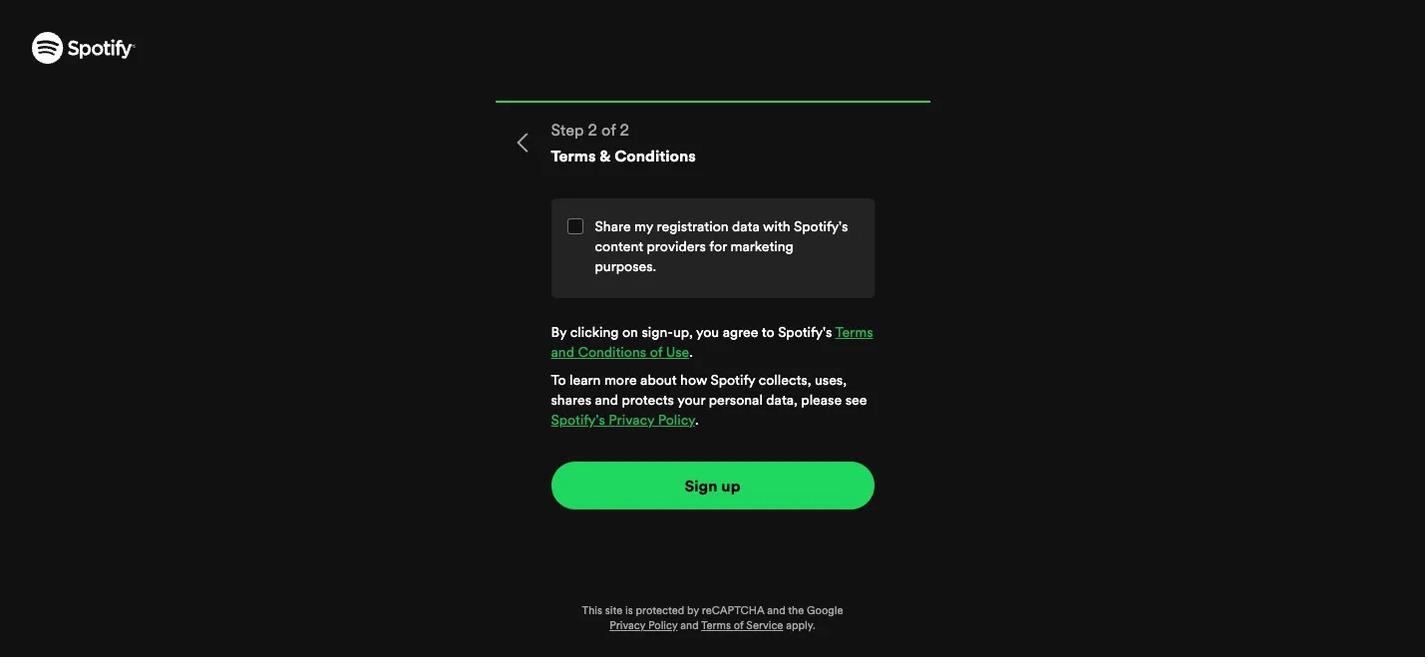 Task type: describe. For each thing, give the bounding box(es) containing it.
about
[[641, 370, 677, 390]]

1 2 from the left
[[588, 119, 598, 141]]

more
[[605, 370, 637, 390]]

clicking
[[570, 322, 619, 342]]

privacy policy link
[[610, 619, 678, 634]]

providers
[[647, 236, 706, 256]]

use
[[666, 342, 690, 362]]

registration
[[657, 217, 729, 236]]

conditions inside terms and conditions of use
[[578, 342, 647, 362]]

share
[[595, 217, 631, 236]]

with
[[763, 217, 791, 236]]

is
[[626, 604, 633, 619]]

terms inside this site is protected by recaptcha and the google privacy policy and terms of service apply.
[[702, 619, 731, 634]]

by clicking on sign-up, you agree to spotify's
[[551, 322, 836, 342]]

spotify image
[[32, 32, 136, 64]]

content
[[595, 236, 644, 256]]

shares
[[551, 390, 592, 410]]

the
[[789, 604, 804, 619]]

and right privacy policy link
[[681, 619, 699, 634]]

this site is protected by recaptcha and the google privacy policy and terms of service apply.
[[582, 604, 844, 634]]

1 vertical spatial spotify's
[[778, 322, 833, 342]]

spotify's inside share my registration data with spotify's content providers for marketing purposes.
[[794, 217, 848, 236]]

privacy inside to learn more about how spotify collects, uses, shares and protects your personal data, please see spotify's privacy policy .
[[609, 410, 655, 430]]

marketing
[[731, 236, 794, 256]]

collects,
[[759, 370, 812, 390]]

spotify's privacy policy link
[[551, 410, 695, 430]]

spotify's inside to learn more about how spotify collects, uses, shares and protects your personal data, please see spotify's privacy policy .
[[551, 410, 605, 430]]

sign
[[685, 475, 718, 497]]

purposes.
[[595, 256, 657, 276]]

0 horizontal spatial .
[[690, 342, 693, 362]]

privacy inside this site is protected by recaptcha and the google privacy policy and terms of service apply.
[[610, 619, 646, 634]]

terms and conditions of use
[[551, 322, 874, 362]]

up,
[[673, 322, 693, 342]]

2 2 from the left
[[620, 119, 630, 141]]

and inside to learn more about how spotify collects, uses, shares and protects your personal data, please see spotify's privacy policy .
[[595, 390, 619, 410]]

data,
[[767, 390, 798, 410]]

and left the
[[768, 604, 786, 619]]

to
[[551, 370, 566, 390]]

terms inside 'step 2 of 2 terms & conditions'
[[551, 145, 596, 167]]

by
[[551, 322, 567, 342]]

my
[[635, 217, 654, 236]]

conditions inside 'step 2 of 2 terms & conditions'
[[615, 145, 696, 167]]

by
[[687, 604, 699, 619]]

personal
[[709, 390, 763, 410]]



Task type: locate. For each thing, give the bounding box(es) containing it.
1 vertical spatial terms
[[836, 322, 874, 342]]

conditions
[[615, 145, 696, 167], [578, 342, 647, 362]]

policy inside to learn more about how spotify collects, uses, shares and protects your personal data, please see spotify's privacy policy .
[[658, 410, 695, 430]]

0 vertical spatial terms
[[551, 145, 596, 167]]

spotify
[[711, 370, 755, 390]]

recaptcha
[[702, 604, 765, 619]]

and up to
[[551, 342, 575, 362]]

service
[[747, 619, 784, 634]]

2 horizontal spatial of
[[734, 619, 744, 634]]

terms right by
[[702, 619, 731, 634]]

agree
[[723, 322, 759, 342]]

1 horizontal spatial .
[[695, 410, 699, 430]]

privacy
[[609, 410, 655, 430], [610, 619, 646, 634]]

policy left by
[[649, 619, 678, 634]]

of up &
[[602, 119, 616, 141]]

apply.
[[786, 619, 816, 634]]

to learn more about how spotify collects, uses, shares and protects your personal data, please see spotify's privacy policy .
[[551, 370, 867, 430]]

step 2 of 2 terms & conditions
[[551, 119, 696, 167]]

and
[[551, 342, 575, 362], [595, 390, 619, 410], [768, 604, 786, 619], [681, 619, 699, 634]]

uses,
[[815, 370, 847, 390]]

0 vertical spatial policy
[[658, 410, 695, 430]]

2 vertical spatial terms
[[702, 619, 731, 634]]

&
[[600, 145, 611, 167]]

spotify's right to at the right of page
[[778, 322, 833, 342]]

share my registration data with spotify's content providers for marketing purposes.
[[595, 217, 848, 276]]

terms inside terms and conditions of use
[[836, 322, 874, 342]]

2 horizontal spatial terms
[[836, 322, 874, 342]]

and right shares
[[595, 390, 619, 410]]

2
[[588, 119, 598, 141], [620, 119, 630, 141]]

protects
[[622, 390, 674, 410]]

1 horizontal spatial 2
[[620, 119, 630, 141]]

how
[[681, 370, 707, 390]]

sign up button
[[551, 462, 875, 510]]

conditions up more at the left bottom of the page
[[578, 342, 647, 362]]

0 vertical spatial of
[[602, 119, 616, 141]]

terms up uses,
[[836, 322, 874, 342]]

. inside to learn more about how spotify collects, uses, shares and protects your personal data, please see spotify's privacy policy .
[[695, 410, 699, 430]]

0 horizontal spatial 2
[[588, 119, 598, 141]]

for
[[710, 236, 727, 256]]

1 vertical spatial .
[[695, 410, 699, 430]]

0 horizontal spatial terms
[[551, 145, 596, 167]]

protected
[[636, 604, 685, 619]]

policy down how at the bottom of page
[[658, 410, 695, 430]]

up
[[722, 475, 741, 497]]

policy inside this site is protected by recaptcha and the google privacy policy and terms of service apply.
[[649, 619, 678, 634]]

google
[[807, 604, 844, 619]]

of
[[602, 119, 616, 141], [650, 342, 663, 362], [734, 619, 744, 634]]

spotify's right with
[[794, 217, 848, 236]]

.
[[690, 342, 693, 362], [695, 410, 699, 430]]

0 vertical spatial spotify's
[[794, 217, 848, 236]]

0 vertical spatial conditions
[[615, 145, 696, 167]]

1 vertical spatial of
[[650, 342, 663, 362]]

0 horizontal spatial of
[[602, 119, 616, 141]]

this
[[582, 604, 603, 619]]

sign-
[[642, 322, 673, 342]]

to
[[762, 322, 775, 342]]

site
[[605, 604, 623, 619]]

data
[[732, 217, 760, 236]]

1 horizontal spatial of
[[650, 342, 663, 362]]

on
[[623, 322, 639, 342]]

0 vertical spatial privacy
[[609, 410, 655, 430]]

and inside terms and conditions of use
[[551, 342, 575, 362]]

2 vertical spatial spotify's
[[551, 410, 605, 430]]

of inside terms and conditions of use
[[650, 342, 663, 362]]

privacy right this
[[610, 619, 646, 634]]

your
[[678, 390, 706, 410]]

policy
[[658, 410, 695, 430], [649, 619, 678, 634]]

terms of service link
[[702, 619, 784, 634]]

you
[[696, 322, 720, 342]]

of left service
[[734, 619, 744, 634]]

of left use
[[650, 342, 663, 362]]

conditions right &
[[615, 145, 696, 167]]

0 vertical spatial .
[[690, 342, 693, 362]]

of inside this site is protected by recaptcha and the google privacy policy and terms of service apply.
[[734, 619, 744, 634]]

terms
[[551, 145, 596, 167], [836, 322, 874, 342], [702, 619, 731, 634]]

spotify's down learn
[[551, 410, 605, 430]]

1 vertical spatial policy
[[649, 619, 678, 634]]

1 vertical spatial conditions
[[578, 342, 647, 362]]

privacy down more at the left bottom of the page
[[609, 410, 655, 430]]

see
[[846, 390, 867, 410]]

step
[[551, 119, 584, 141]]

terms down step
[[551, 145, 596, 167]]

please
[[802, 390, 842, 410]]

1 horizontal spatial terms
[[702, 619, 731, 634]]

1 vertical spatial privacy
[[610, 619, 646, 634]]

of inside 'step 2 of 2 terms & conditions'
[[602, 119, 616, 141]]

sign up
[[685, 475, 741, 497]]

learn
[[570, 370, 601, 390]]

spotify's
[[794, 217, 848, 236], [778, 322, 833, 342], [551, 410, 605, 430]]

terms and conditions of use link
[[551, 322, 874, 362]]

2 vertical spatial of
[[734, 619, 744, 634]]



